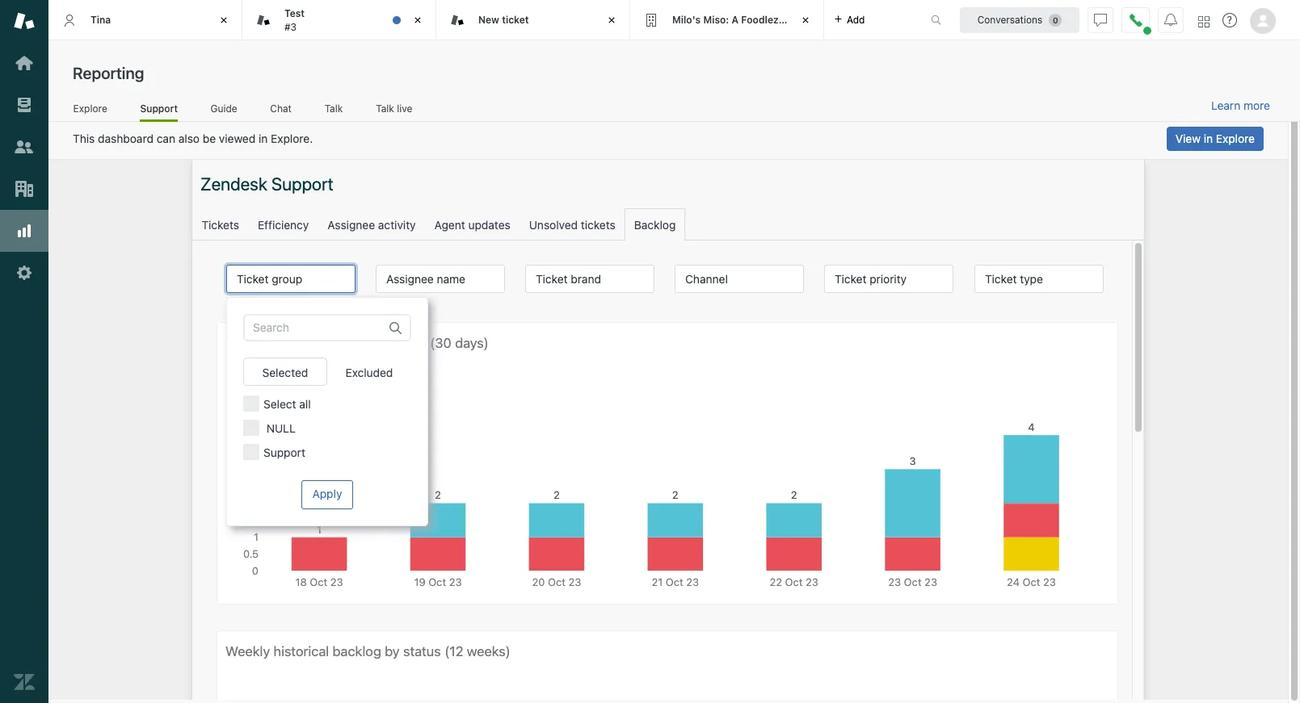 Task type: locate. For each thing, give the bounding box(es) containing it.
close image inside milo's miso: a foodlez subsidiary tab
[[798, 12, 814, 28]]

new ticket tab
[[436, 0, 630, 40]]

in right view
[[1204, 132, 1213, 145]]

get started image
[[14, 53, 35, 74]]

talk
[[325, 102, 343, 114], [376, 102, 394, 114]]

close image
[[410, 12, 426, 28], [798, 12, 814, 28]]

in right viewed
[[259, 132, 268, 145]]

2 close image from the left
[[604, 12, 620, 28]]

2 close image from the left
[[798, 12, 814, 28]]

1 horizontal spatial in
[[1204, 132, 1213, 145]]

1 horizontal spatial close image
[[604, 12, 620, 28]]

0 horizontal spatial close image
[[216, 12, 232, 28]]

0 vertical spatial explore
[[73, 102, 107, 114]]

talk right chat
[[325, 102, 343, 114]]

ticket
[[502, 14, 529, 26]]

customers image
[[14, 137, 35, 158]]

talk left live
[[376, 102, 394, 114]]

talk link
[[324, 102, 343, 120]]

admin image
[[14, 263, 35, 284]]

close image inside the tina tab
[[216, 12, 232, 28]]

add button
[[824, 0, 875, 40]]

close image left new
[[410, 12, 426, 28]]

get help image
[[1223, 13, 1237, 27]]

0 horizontal spatial explore
[[73, 102, 107, 114]]

miso:
[[703, 14, 729, 26]]

talk for talk live
[[376, 102, 394, 114]]

0 horizontal spatial close image
[[410, 12, 426, 28]]

1 horizontal spatial talk
[[376, 102, 394, 114]]

zendesk support image
[[14, 11, 35, 32]]

1 talk from the left
[[325, 102, 343, 114]]

close image
[[216, 12, 232, 28], [604, 12, 620, 28]]

1 close image from the left
[[410, 12, 426, 28]]

reporting
[[73, 64, 144, 82]]

tab
[[242, 0, 436, 40]]

guide link
[[210, 102, 238, 120]]

1 horizontal spatial close image
[[798, 12, 814, 28]]

1 close image from the left
[[216, 12, 232, 28]]

reporting image
[[14, 221, 35, 242]]

test #3
[[284, 7, 305, 33]]

be
[[203, 132, 216, 145]]

view in explore button
[[1167, 127, 1264, 151]]

close image inside tab
[[410, 12, 426, 28]]

views image
[[14, 95, 35, 116]]

close image left add dropdown button
[[798, 12, 814, 28]]

learn more link
[[1211, 99, 1270, 113]]

notifications image
[[1164, 13, 1177, 26]]

0 horizontal spatial in
[[259, 132, 268, 145]]

tab containing test
[[242, 0, 436, 40]]

explore up this
[[73, 102, 107, 114]]

this dashboard can also be viewed in explore.
[[73, 132, 313, 145]]

explore inside explore "link"
[[73, 102, 107, 114]]

learn more
[[1211, 99, 1270, 112]]

0 horizontal spatial talk
[[325, 102, 343, 114]]

dashboard
[[98, 132, 153, 145]]

1 vertical spatial explore
[[1216, 132, 1255, 145]]

close image left milo's
[[604, 12, 620, 28]]

new
[[478, 14, 499, 26]]

2 talk from the left
[[376, 102, 394, 114]]

close image inside new ticket tab
[[604, 12, 620, 28]]

this
[[73, 132, 95, 145]]

button displays agent's chat status as invisible. image
[[1094, 13, 1107, 26]]

explore
[[73, 102, 107, 114], [1216, 132, 1255, 145]]

1 horizontal spatial explore
[[1216, 132, 1255, 145]]

view
[[1176, 132, 1201, 145]]

2 in from the left
[[1204, 132, 1213, 145]]

close image left #3 at the top left of the page
[[216, 12, 232, 28]]

talk live
[[376, 102, 412, 114]]

in
[[259, 132, 268, 145], [1204, 132, 1213, 145]]

explore down learn more link
[[1216, 132, 1255, 145]]



Task type: describe. For each thing, give the bounding box(es) containing it.
support
[[140, 102, 178, 114]]

support link
[[140, 102, 178, 122]]

a
[[732, 14, 739, 26]]

talk live link
[[375, 102, 413, 120]]

close image for new ticket
[[604, 12, 620, 28]]

1 in from the left
[[259, 132, 268, 145]]

zendesk image
[[14, 672, 35, 693]]

new ticket
[[478, 14, 529, 26]]

live
[[397, 102, 412, 114]]

chat
[[270, 102, 292, 114]]

tina tab
[[48, 0, 242, 40]]

conversations
[[978, 13, 1043, 25]]

in inside button
[[1204, 132, 1213, 145]]

also
[[178, 132, 200, 145]]

subsidiary
[[781, 14, 832, 26]]

explore inside view in explore button
[[1216, 132, 1255, 145]]

view in explore
[[1176, 132, 1255, 145]]

#3
[[284, 21, 297, 33]]

can
[[157, 132, 175, 145]]

conversations button
[[960, 7, 1080, 33]]

chat link
[[270, 102, 292, 120]]

learn
[[1211, 99, 1241, 112]]

foodlez
[[741, 14, 779, 26]]

explore link
[[73, 102, 108, 120]]

talk for talk
[[325, 102, 343, 114]]

more
[[1244, 99, 1270, 112]]

milo's miso: a foodlez subsidiary tab
[[630, 0, 832, 40]]

close image for tina
[[216, 12, 232, 28]]

tina
[[91, 14, 111, 26]]

tabs tab list
[[48, 0, 914, 40]]

zendesk products image
[[1198, 16, 1210, 27]]

guide
[[210, 102, 237, 114]]

test
[[284, 7, 305, 19]]

explore.
[[271, 132, 313, 145]]

main element
[[0, 0, 48, 704]]

milo's miso: a foodlez subsidiary
[[672, 14, 832, 26]]

organizations image
[[14, 179, 35, 200]]

add
[[847, 13, 865, 25]]

milo's
[[672, 14, 701, 26]]

viewed
[[219, 132, 256, 145]]



Task type: vqa. For each thing, say whether or not it's contained in the screenshot.
Ximmy tab
no



